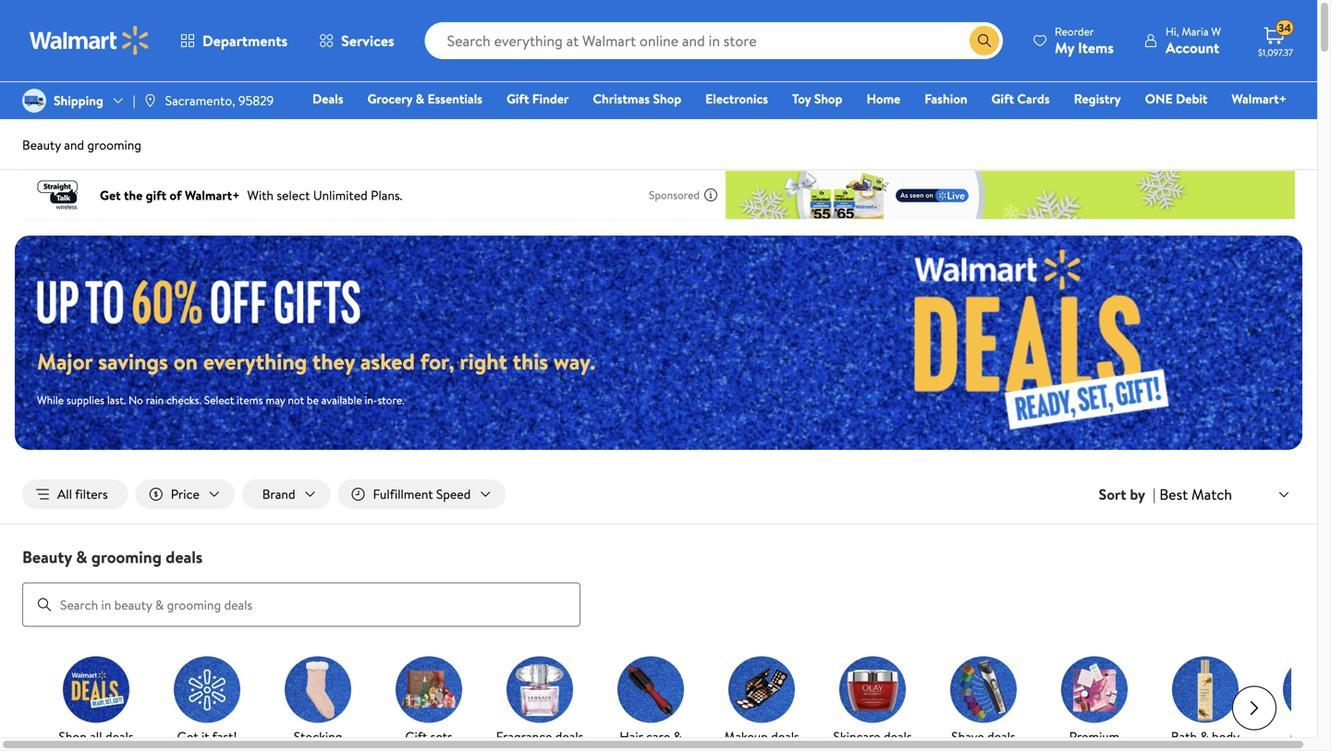Task type: describe. For each thing, give the bounding box(es) containing it.
my
[[1055, 37, 1075, 58]]

makeup deals
[[724, 728, 800, 746]]

deals inside search field
[[166, 546, 203, 569]]

makeup deals link
[[714, 657, 810, 748]]

fragrance deals
[[496, 728, 584, 746]]

shave deals image
[[951, 657, 1017, 724]]

match
[[1192, 484, 1233, 505]]

deals
[[313, 90, 344, 108]]

skincare deals
[[834, 728, 912, 746]]

gift for gift sets
[[405, 728, 428, 746]]

makeup deals image
[[729, 657, 795, 724]]

stocking stuffers
[[294, 728, 342, 752]]

sets
[[431, 728, 453, 746]]

price
[[171, 486, 200, 504]]

one debit
[[1146, 90, 1208, 108]]

home link
[[859, 89, 909, 109]]

no
[[129, 392, 143, 408]]

get it fast! link
[[159, 657, 255, 748]]

shipping
[[54, 92, 103, 110]]

search icon image
[[978, 33, 992, 48]]

way.
[[554, 346, 596, 377]]

$1,097.37
[[1259, 46, 1294, 59]]

deals inside the bath & body deals
[[1192, 741, 1220, 752]]

supplies
[[67, 392, 105, 408]]

walmart image
[[30, 26, 150, 55]]

grocery & essentials
[[368, 90, 483, 108]]

fragrance deals image
[[507, 657, 573, 724]]

fragrance deals link
[[492, 657, 588, 748]]

stuffers
[[296, 741, 340, 752]]

Search in beauty & grooming deals search field
[[22, 583, 581, 628]]

finder
[[532, 90, 569, 108]]

oral car
[[1291, 728, 1332, 746]]

essentials
[[428, 90, 483, 108]]

toy shop link
[[784, 89, 851, 109]]

deals link
[[304, 89, 352, 109]]

0 horizontal spatial shop
[[59, 728, 87, 746]]

makeup
[[724, 728, 768, 746]]

items
[[237, 392, 263, 408]]

services
[[341, 31, 395, 51]]

registry link
[[1066, 89, 1130, 109]]

sacramento,
[[165, 92, 235, 110]]

stocking stuffers link
[[270, 657, 366, 752]]

shop all deals
[[59, 728, 134, 746]]

walmart+
[[1232, 90, 1287, 108]]

34
[[1279, 20, 1292, 36]]

sort by |
[[1099, 485, 1156, 505]]

on
[[174, 346, 198, 377]]

by
[[1130, 485, 1146, 505]]

shave deals
[[952, 728, 1016, 746]]

gift sets image
[[396, 657, 462, 724]]

home
[[867, 90, 901, 108]]

select
[[204, 392, 234, 408]]

get
[[177, 728, 198, 746]]

oral care image
[[1284, 657, 1332, 724]]

fashion link
[[917, 89, 976, 109]]

beauty and grooming
[[22, 136, 141, 154]]

asked
[[360, 346, 415, 377]]

95829
[[238, 92, 274, 110]]

skincare
[[834, 728, 881, 746]]

0 horizontal spatial |
[[133, 92, 136, 110]]

reorder
[[1055, 24, 1095, 39]]

while
[[37, 392, 64, 408]]

skincare deals image
[[840, 657, 906, 724]]

grooming for &
[[91, 546, 162, 569]]

all filters button
[[22, 480, 128, 510]]

debit
[[1176, 90, 1208, 108]]

best match
[[1160, 484, 1233, 505]]

premium beauty deals image
[[1062, 657, 1128, 724]]

deals right 'all'
[[105, 728, 134, 746]]

shop all deals link
[[48, 657, 144, 748]]

and
[[64, 136, 84, 154]]

registry
[[1074, 90, 1122, 108]]

beauty for beauty and grooming
[[22, 136, 61, 154]]

major
[[37, 346, 93, 377]]

stocking stuffers image
[[285, 657, 351, 724]]

| inside sort and filter section element
[[1153, 485, 1156, 505]]

car
[[1319, 728, 1332, 746]]

christmas shop link
[[585, 89, 690, 109]]

gift sets link
[[381, 657, 477, 748]]

one
[[1146, 90, 1173, 108]]

last.
[[107, 392, 126, 408]]

fragrance
[[496, 728, 552, 746]]

major savings on everything they asked for, right this way.
[[37, 346, 596, 377]]

premium beauty deals
[[1060, 728, 1130, 752]]

fashion
[[925, 90, 968, 108]]

this
[[513, 346, 549, 377]]

departments button
[[165, 18, 303, 63]]

hair care & tools
[[620, 728, 682, 752]]

account
[[1166, 37, 1220, 58]]

& inside hair care & tools
[[674, 728, 682, 746]]

all
[[57, 486, 72, 504]]



Task type: locate. For each thing, give the bounding box(es) containing it.
brand button
[[242, 480, 331, 510]]

available
[[322, 392, 362, 408]]

Walmart Site-Wide search field
[[425, 22, 1003, 59]]

grocery & essentials link
[[359, 89, 491, 109]]

maria
[[1182, 24, 1209, 39]]

fulfillment speed button
[[338, 480, 506, 510]]

& for grocery
[[416, 90, 425, 108]]

items
[[1078, 37, 1114, 58]]

grooming inside beauty & grooming deals search field
[[91, 546, 162, 569]]

cards
[[1018, 90, 1050, 108]]

beauty inside search field
[[22, 546, 72, 569]]

&
[[416, 90, 425, 108], [76, 546, 87, 569], [674, 728, 682, 746], [1201, 728, 1209, 746]]

oral
[[1291, 728, 1316, 746]]

|
[[133, 92, 136, 110], [1153, 485, 1156, 505]]

grooming for and
[[87, 136, 141, 154]]

may
[[266, 392, 285, 408]]

| right by
[[1153, 485, 1156, 505]]

all filters
[[57, 486, 108, 504]]

deals right makeup
[[771, 728, 800, 746]]

deals right beauty
[[1101, 741, 1130, 752]]

bath & body deals image
[[1173, 657, 1239, 724]]

grooming right and
[[87, 136, 141, 154]]

1 beauty from the top
[[22, 136, 61, 154]]

| right shipping
[[133, 92, 136, 110]]

grooming down filters
[[91, 546, 162, 569]]

best
[[1160, 484, 1189, 505]]

1 horizontal spatial walmart black friday deals for days image
[[799, 236, 1303, 450]]

shop right toy
[[814, 90, 843, 108]]

& down all filters
[[76, 546, 87, 569]]

gift finder
[[507, 90, 569, 108]]

shop for christmas shop
[[653, 90, 682, 108]]

sacramento, 95829
[[165, 92, 274, 110]]

next slide for chipmodulewithimages list image
[[1233, 687, 1277, 731]]

shop right christmas
[[653, 90, 682, 108]]

one debit link
[[1137, 89, 1216, 109]]

brand
[[262, 486, 295, 504]]

& inside 'grocery & essentials' link
[[416, 90, 425, 108]]

sort
[[1099, 485, 1127, 505]]

walmart black friday deals for days image
[[799, 236, 1303, 450], [37, 278, 377, 324]]

Search search field
[[425, 22, 1003, 59]]

christmas
[[593, 90, 650, 108]]

0 horizontal spatial walmart black friday deals for days image
[[37, 278, 377, 324]]

beauty
[[1060, 741, 1098, 752]]

beauty left and
[[22, 136, 61, 154]]

beauty
[[22, 136, 61, 154], [22, 546, 72, 569]]

beauty for beauty & grooming deals
[[22, 546, 72, 569]]

in-
[[365, 392, 378, 408]]

& right 'bath'
[[1201, 728, 1209, 746]]

& right the grocery
[[416, 90, 425, 108]]

Beauty & grooming deals search field
[[0, 546, 1318, 628]]

everything
[[203, 346, 307, 377]]

best match button
[[1156, 483, 1296, 507]]

w
[[1212, 24, 1222, 39]]

christmas shop
[[593, 90, 682, 108]]

fulfillment speed
[[373, 486, 471, 504]]

beauty up the search "image"
[[22, 546, 72, 569]]

reorder my items
[[1055, 24, 1114, 58]]

shave
[[952, 728, 985, 746]]

sponsored
[[649, 187, 700, 203]]

shave deals link
[[936, 657, 1032, 748]]

1 vertical spatial |
[[1153, 485, 1156, 505]]

gift cards link
[[984, 89, 1059, 109]]

deals down bath & body deals image
[[1192, 741, 1220, 752]]

0 vertical spatial beauty
[[22, 136, 61, 154]]

gift for gift finder
[[507, 90, 529, 108]]

gift sets
[[405, 728, 453, 746]]

gift left sets
[[405, 728, 428, 746]]

deals
[[166, 546, 203, 569], [105, 728, 134, 746], [556, 728, 584, 746], [771, 728, 800, 746], [884, 728, 912, 746], [988, 728, 1016, 746], [1101, 741, 1130, 752], [1192, 741, 1220, 752]]

rain
[[146, 392, 164, 408]]

search image
[[37, 598, 52, 613]]

grocery
[[368, 90, 413, 108]]

for,
[[420, 346, 455, 377]]

right
[[460, 346, 508, 377]]

price button
[[136, 480, 235, 510]]

1 horizontal spatial shop
[[653, 90, 682, 108]]

body
[[1212, 728, 1240, 746]]

gift cards
[[992, 90, 1050, 108]]

services button
[[303, 18, 410, 63]]

while supplies last. no rain checks. select items may not be available in-store.
[[37, 392, 405, 408]]

savings
[[98, 346, 168, 377]]

0 horizontal spatial gift
[[405, 728, 428, 746]]

toy
[[793, 90, 811, 108]]

checks.
[[166, 392, 201, 408]]

& inside the bath & body deals
[[1201, 728, 1209, 746]]

fast!
[[212, 728, 237, 746]]

2 horizontal spatial shop
[[814, 90, 843, 108]]

deals right skincare
[[884, 728, 912, 746]]

fulfillment
[[373, 486, 433, 504]]

gift left cards
[[992, 90, 1015, 108]]

deals down "price" dropdown button
[[166, 546, 203, 569]]

2 horizontal spatial gift
[[992, 90, 1015, 108]]

deals right the fragrance on the bottom
[[556, 728, 584, 746]]

electronics
[[706, 90, 769, 108]]

gift for gift cards
[[992, 90, 1015, 108]]

& for beauty
[[76, 546, 87, 569]]

1 vertical spatial beauty
[[22, 546, 72, 569]]

deals inside premium beauty deals
[[1101, 741, 1130, 752]]

hair care & tools image
[[618, 657, 684, 724]]

store.
[[378, 392, 405, 408]]

get it fast! image
[[174, 657, 240, 724]]

speed
[[436, 486, 471, 504]]

shop for toy shop
[[814, 90, 843, 108]]

gift finder link
[[498, 89, 577, 109]]

 image
[[22, 89, 46, 113]]

gift left finder
[[507, 90, 529, 108]]

skincare deals link
[[825, 657, 921, 748]]

shop all deals image
[[63, 657, 129, 724]]

& for bath
[[1201, 728, 1209, 746]]

2 beauty from the top
[[22, 546, 72, 569]]

toy shop
[[793, 90, 843, 108]]

1 vertical spatial grooming
[[91, 546, 162, 569]]

hi, maria w account
[[1166, 24, 1222, 58]]

bath
[[1172, 728, 1198, 746]]

& inside beauty & grooming deals search field
[[76, 546, 87, 569]]

all
[[90, 728, 102, 746]]

hi,
[[1166, 24, 1180, 39]]

0 vertical spatial grooming
[[87, 136, 141, 154]]

walmart+ link
[[1224, 89, 1296, 109]]

it
[[202, 728, 209, 746]]

1 horizontal spatial |
[[1153, 485, 1156, 505]]

hair care & tools link
[[603, 657, 699, 752]]

 image
[[143, 93, 158, 108]]

grooming
[[87, 136, 141, 154], [91, 546, 162, 569]]

1 horizontal spatial gift
[[507, 90, 529, 108]]

shop left 'all'
[[59, 728, 87, 746]]

deals right the shave
[[988, 728, 1016, 746]]

& right the care
[[674, 728, 682, 746]]

filters
[[75, 486, 108, 504]]

0 vertical spatial |
[[133, 92, 136, 110]]

sort and filter section element
[[0, 465, 1318, 524]]



Task type: vqa. For each thing, say whether or not it's contained in the screenshot.
beauty
yes



